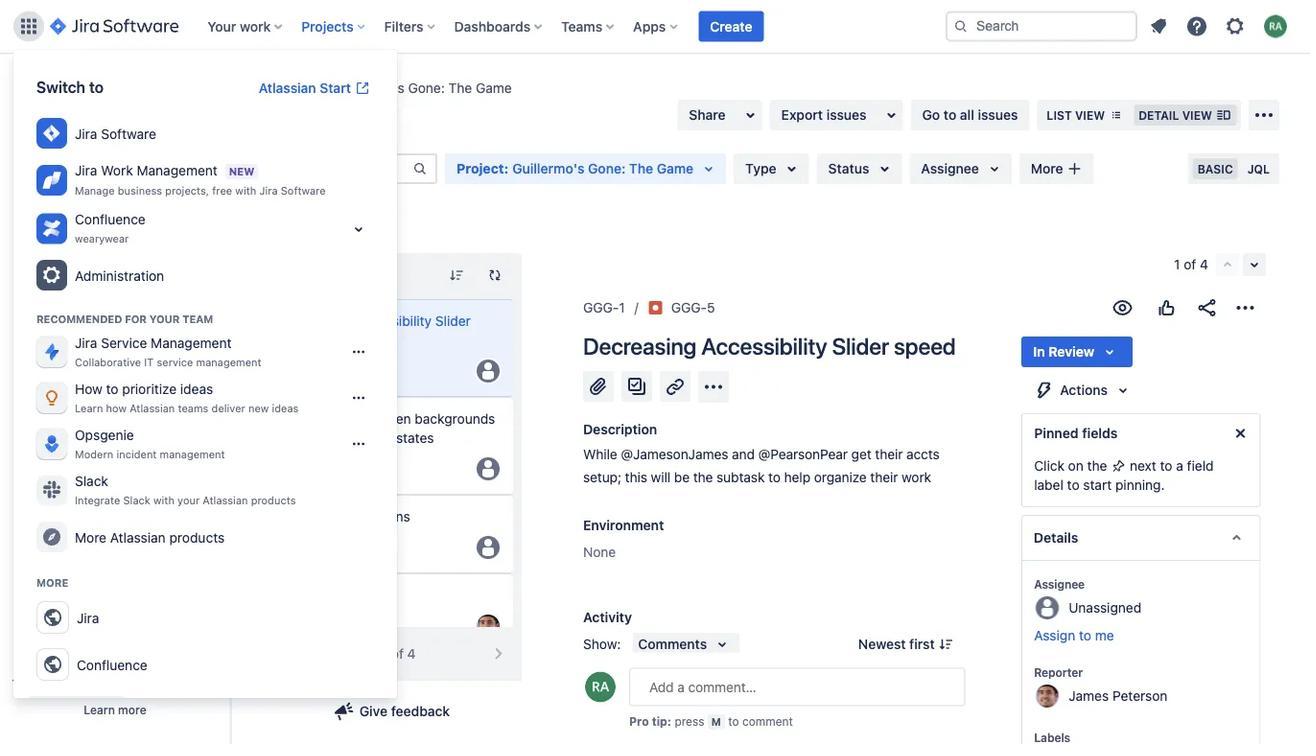 Task type: vqa. For each thing, say whether or not it's contained in the screenshot.


Task type: locate. For each thing, give the bounding box(es) containing it.
assignee inside assignee dropdown button
[[921, 161, 979, 177]]

0 horizontal spatial view
[[1075, 108, 1105, 122]]

0 vertical spatial 1
[[1174, 257, 1181, 272]]

game inside guillermo's gone: the game software project
[[203, 84, 241, 100]]

group
[[10, 224, 224, 542]]

0 horizontal spatial more
[[36, 577, 68, 590]]

press
[[675, 715, 705, 729]]

0 horizontal spatial guillermo's
[[58, 84, 131, 100]]

0 horizontal spatial products
[[169, 530, 225, 546]]

learn more
[[84, 703, 146, 717]]

a inside next to a field label to start pinning.
[[1176, 458, 1183, 474]]

to inside "description while @jamesonjames and @pearsonpear get their accts setup; this will be the subtask to help organize their work"
[[769, 470, 781, 485]]

1 horizontal spatial all
[[960, 107, 975, 123]]

accessibility down copy link to issue image
[[701, 333, 827, 360]]

label
[[1034, 477, 1063, 493]]

game for guillermo's gone: the game software project
[[203, 84, 241, 100]]

ggg- left copy link to issue image
[[671, 300, 707, 316]]

next to a field label to start pinning.
[[1034, 458, 1214, 493]]

jira for software
[[75, 126, 97, 142]]

filters button
[[379, 11, 443, 42]]

1 vertical spatial work
[[902, 470, 932, 485]]

watch options: you are not watching this issue, 0 people watching image
[[1111, 296, 1134, 319]]

recently inside 'link'
[[83, 509, 133, 525]]

gone:
[[408, 80, 445, 96], [134, 84, 172, 100], [588, 161, 626, 177]]

2 bug element from the top
[[269, 495, 514, 574]]

to down click on the
[[1067, 477, 1079, 493]]

a right in
[[62, 677, 69, 691]]

decreasing accessibility slider speed down copy link to issue image
[[583, 333, 956, 360]]

all right go
[[960, 107, 975, 123]]

work up projects 'link'
[[240, 18, 271, 34]]

products down for
[[251, 495, 296, 507]]

to for next
[[1160, 458, 1172, 474]]

ggg- left bug image
[[583, 300, 619, 316]]

0 horizontal spatial speed
[[281, 332, 319, 348]]

me down the unassigned
[[1095, 628, 1114, 644]]

the inside guillermo's gone: the game link
[[449, 80, 472, 96]]

manage list link
[[29, 697, 125, 727]]

0 vertical spatial start
[[320, 80, 351, 96]]

my
[[26, 279, 45, 295]]

software down switch to on the top of the page
[[58, 104, 106, 118]]

list box containing decreasing accessibility slider speed
[[269, 299, 514, 652]]

atlassian right "your"
[[203, 495, 248, 507]]

slider inside decreasing accessibility slider speed
[[435, 313, 471, 329]]

attach image
[[587, 375, 610, 398]]

their right get
[[875, 447, 903, 462]]

me inside button
[[1095, 628, 1114, 644]]

recently for viewed recently
[[75, 432, 125, 448]]

start inside multiple start screen backgrounds for different game states
[[334, 411, 364, 427]]

0 vertical spatial ideas
[[180, 381, 213, 397]]

team
[[182, 313, 213, 326]]

how to prioritize ideas options menu image
[[351, 391, 366, 406]]

in
[[50, 677, 59, 691]]

0 vertical spatial settings image
[[1224, 15, 1247, 38]]

recently up modern
[[75, 432, 125, 448]]

click on the
[[1034, 458, 1111, 474]]

the right be
[[693, 470, 713, 485]]

recently up integrate
[[86, 471, 136, 487]]

0 horizontal spatial slack
[[75, 474, 108, 489]]

software up save filter
[[281, 185, 326, 197]]

Search field
[[946, 11, 1138, 42]]

your work button
[[202, 11, 290, 42]]

issues inside button
[[827, 107, 867, 123]]

this
[[625, 470, 647, 485]]

1 horizontal spatial of
[[1184, 257, 1197, 272]]

project down jira software
[[108, 150, 151, 166]]

ggg- for 1
[[583, 300, 619, 316]]

management inside jira service management collaborative it service management
[[151, 335, 232, 351]]

manage for manage business projects, free with jira software
[[75, 185, 115, 197]]

their down get
[[871, 470, 898, 485]]

projects,
[[165, 185, 209, 197]]

new
[[248, 403, 269, 415]]

accessibility up jira service management options menu image
[[355, 313, 432, 329]]

view right detail
[[1183, 108, 1213, 122]]

to inside assign to me button
[[1079, 628, 1091, 644]]

projects up atlassian start link
[[301, 18, 354, 34]]

with down new
[[235, 185, 256, 197]]

me for assign to me
[[1095, 628, 1114, 644]]

ideas up "teams"
[[180, 381, 213, 397]]

0 horizontal spatial assignee
[[921, 161, 979, 177]]

game inside guillermo's gone: the game link
[[476, 80, 512, 96]]

to right next
[[1160, 458, 1172, 474]]

guillermo's right :
[[513, 161, 585, 177]]

0 vertical spatial decreasing
[[281, 313, 351, 329]]

guillermo's inside guillermo's gone: the game software project
[[58, 84, 131, 100]]

pinned fields
[[1034, 425, 1118, 441]]

gone: for guillermo's gone: the game
[[408, 80, 445, 96]]

bug element containing accessibility options
[[269, 495, 514, 574]]

assignee button
[[910, 154, 1012, 184]]

2 horizontal spatial gone:
[[588, 161, 626, 177]]

4 up give feedback button
[[379, 646, 388, 662]]

gone: for guillermo's gone: the game software project
[[134, 84, 172, 100]]

viewed recently link
[[10, 421, 224, 460]]

1 vertical spatial with
[[153, 495, 175, 507]]

software inside guillermo's gone: the game software project
[[58, 104, 106, 118]]

filters up all
[[23, 197, 63, 212]]

more down the view
[[36, 577, 68, 590]]

ggg-5
[[671, 300, 715, 316]]

be
[[674, 470, 690, 485]]

jira work management
[[75, 163, 218, 178]]

organize
[[814, 470, 867, 485]]

0 vertical spatial confluence
[[75, 212, 146, 227]]

incident
[[116, 449, 157, 461]]

0 vertical spatial a
[[1176, 458, 1183, 474]]

more inside dropdown button
[[1031, 161, 1064, 177]]

1 vertical spatial ideas
[[272, 403, 299, 415]]

decreasing inside decreasing accessibility slider speed
[[281, 313, 351, 329]]

atlassian down prioritize at the left of page
[[130, 403, 175, 415]]

2 horizontal spatial game
[[657, 161, 694, 177]]

recently down integrate
[[83, 509, 133, 525]]

first
[[910, 637, 935, 652]]

business
[[118, 185, 162, 197]]

1 vertical spatial manage
[[40, 704, 91, 720]]

field
[[1187, 458, 1214, 474]]

more
[[118, 703, 146, 717]]

1 view from the left
[[1075, 108, 1105, 122]]

0 vertical spatial work
[[240, 18, 271, 34]]

1 vertical spatial management
[[151, 335, 232, 351]]

0 vertical spatial project
[[109, 104, 147, 118]]

0 horizontal spatial of
[[391, 646, 404, 662]]

jira up back
[[75, 126, 97, 142]]

on
[[1068, 458, 1083, 474]]

4 right 1-
[[407, 646, 416, 662]]

1 vertical spatial assignee
[[1034, 578, 1085, 591]]

done
[[26, 394, 59, 410]]

0 vertical spatial management
[[137, 163, 218, 178]]

projects inside dropdown button
[[301, 18, 354, 34]]

1 horizontal spatial more
[[75, 530, 107, 546]]

issues
[[827, 107, 867, 123], [978, 107, 1018, 123], [45, 241, 84, 256], [83, 279, 122, 295], [63, 356, 102, 372], [62, 394, 101, 410]]

to inside back to project link
[[92, 150, 104, 166]]

decreasing
[[281, 313, 351, 329], [583, 333, 697, 360]]

management
[[137, 163, 218, 178], [151, 335, 232, 351]]

game for guillermo's gone: the game
[[476, 80, 512, 96]]

projects button
[[296, 11, 373, 42]]

all inside go to all issues link
[[960, 107, 975, 123]]

1 horizontal spatial work
[[902, 470, 932, 485]]

issues left how
[[62, 394, 101, 410]]

peterson
[[1112, 688, 1168, 704]]

to right the assign
[[1079, 628, 1091, 644]]

1 horizontal spatial slider
[[832, 333, 889, 360]]

2 vertical spatial more
[[36, 577, 68, 590]]

of right 1-
[[391, 646, 404, 662]]

1 horizontal spatial the
[[449, 80, 472, 96]]

2 horizontal spatial 4
[[1200, 257, 1209, 272]]

1 bug element from the top
[[269, 299, 514, 397]]

a left field
[[1176, 458, 1183, 474]]

of up share icon
[[1184, 257, 1197, 272]]

filters inside filters dropdown button
[[384, 18, 424, 34]]

1 horizontal spatial your
[[207, 18, 236, 34]]

management up slack integrate slack with your atlassian products
[[160, 449, 225, 461]]

to up how
[[106, 381, 119, 397]]

guillermo's down projects dropdown button
[[335, 80, 405, 96]]

1-
[[367, 646, 379, 662]]

gone: inside guillermo's gone: the game software project
[[134, 84, 172, 100]]

1 horizontal spatial slack
[[123, 495, 150, 507]]

0 horizontal spatial the
[[693, 470, 713, 485]]

jira inside jira service management collaborative it service management
[[75, 335, 97, 351]]

1 horizontal spatial guillermo's
[[335, 80, 405, 96]]

to for how
[[106, 381, 119, 397]]

jira software image
[[50, 15, 179, 38], [50, 15, 179, 38]]

project inside guillermo's gone: the game software project
[[109, 104, 147, 118]]

issues right the export
[[827, 107, 867, 123]]

to for switch
[[89, 78, 104, 96]]

accessibility inside "decreasing accessibility slider speed" "link"
[[355, 313, 432, 329]]

comments
[[638, 637, 707, 652]]

issues up how
[[63, 356, 102, 372]]

settings image
[[1224, 15, 1247, 38], [40, 264, 63, 287]]

confluence up wearywear
[[75, 212, 146, 227]]

products down "your"
[[169, 530, 225, 546]]

service
[[101, 335, 147, 351]]

decreasing accessibility slider speed
[[281, 313, 471, 348], [583, 333, 956, 360]]

1 vertical spatial your
[[149, 313, 180, 326]]

multiple start screen backgrounds for different game states link
[[269, 397, 513, 495]]

1 vertical spatial projects
[[261, 80, 312, 96]]

1 vertical spatial all
[[59, 561, 73, 577]]

ggg-5 link
[[671, 296, 715, 319]]

1 horizontal spatial gone:
[[408, 80, 445, 96]]

details element
[[1021, 515, 1261, 561]]

1 horizontal spatial decreasing accessibility slider speed
[[583, 333, 956, 360]]

recently for updated recently
[[83, 509, 133, 525]]

new
[[229, 165, 255, 178]]

subtask
[[717, 470, 765, 485]]

jql
[[1248, 162, 1270, 176]]

2 view from the left
[[1183, 108, 1213, 122]]

slider
[[435, 313, 471, 329], [832, 333, 889, 360]]

how
[[75, 381, 102, 397]]

help image
[[1186, 15, 1209, 38]]

1 vertical spatial slack
[[123, 495, 150, 507]]

ggg- for 5
[[671, 300, 707, 316]]

guillermo's up jira software
[[58, 84, 131, 100]]

filter
[[307, 199, 337, 215]]

1 vertical spatial management
[[160, 449, 225, 461]]

activity
[[583, 610, 632, 625]]

start right projects 'link'
[[320, 80, 351, 96]]

0 horizontal spatial with
[[153, 495, 175, 507]]

to inside how to prioritize ideas learn how atlassian teams deliver new ideas
[[106, 381, 119, 397]]

1 horizontal spatial ggg-
[[671, 300, 707, 316]]

decreasing accessibility slider speed up how to prioritize ideas options menu image
[[281, 313, 471, 348]]

1 horizontal spatial 4
[[407, 646, 416, 662]]

ideas
[[180, 381, 213, 397], [272, 403, 299, 415]]

to right switch
[[89, 78, 104, 96]]

more left addicon
[[1031, 161, 1064, 177]]

1 horizontal spatial ideas
[[272, 403, 299, 415]]

newest
[[859, 637, 906, 652]]

your
[[178, 495, 200, 507]]

products inside slack integrate slack with your atlassian products
[[251, 495, 296, 507]]

teams button
[[556, 11, 622, 42]]

1 horizontal spatial with
[[235, 185, 256, 197]]

the inside guillermo's gone: the game software project
[[176, 84, 200, 100]]

jira down by
[[75, 335, 97, 351]]

1 vertical spatial settings image
[[40, 264, 63, 287]]

jira for service
[[75, 335, 97, 351]]

project up jira software
[[109, 104, 147, 118]]

view right 'list'
[[1075, 108, 1105, 122]]

0 vertical spatial learn
[[75, 403, 103, 415]]

slack
[[75, 474, 108, 489], [123, 495, 150, 507]]

a for in
[[62, 677, 69, 691]]

open share dialog image
[[739, 104, 762, 127]]

1 horizontal spatial a
[[1176, 458, 1183, 474]]

all issues
[[26, 241, 84, 256]]

issues right all
[[45, 241, 84, 256]]

to inside go to all issues link
[[944, 107, 957, 123]]

to right go
[[944, 107, 957, 123]]

more down updated recently
[[75, 530, 107, 546]]

issues for done issues
[[62, 394, 101, 410]]

1 horizontal spatial filters
[[384, 18, 424, 34]]

2 ggg- from the left
[[671, 300, 707, 316]]

0 horizontal spatial me
[[105, 317, 124, 333]]

jira down filters
[[77, 610, 99, 626]]

share button
[[678, 100, 762, 130]]

to left the help at the right of the page
[[769, 470, 781, 485]]

project
[[457, 161, 504, 177]]

list box
[[269, 299, 514, 652]]

bug element
[[269, 299, 514, 397], [269, 495, 514, 574]]

4 up share icon
[[1200, 257, 1209, 272]]

jira up save
[[259, 185, 278, 197]]

view for list view
[[1075, 108, 1105, 122]]

manage down work
[[75, 185, 115, 197]]

0 vertical spatial assignee
[[921, 161, 979, 177]]

projects for projects 'link'
[[261, 80, 312, 96]]

notifications image
[[1147, 15, 1170, 38]]

projects
[[301, 18, 354, 34], [261, 80, 312, 96]]

search image
[[954, 19, 969, 34]]

group containing all issues
[[10, 224, 224, 542]]

1 horizontal spatial me
[[1095, 628, 1114, 644]]

james
[[1068, 688, 1109, 704]]

guillermo's
[[335, 80, 405, 96], [58, 84, 131, 100], [513, 161, 585, 177]]

import and bulk change issues image
[[1253, 104, 1276, 127]]

management down team
[[151, 335, 232, 351]]

0 vertical spatial management
[[196, 357, 261, 369]]

start down how to prioritize ideas options menu image
[[334, 411, 364, 427]]

0 vertical spatial accessibility
[[355, 313, 432, 329]]

banner
[[0, 0, 1311, 54]]

confluence up you're in a company-managed project
[[77, 657, 147, 673]]

0 horizontal spatial decreasing
[[281, 313, 351, 329]]

confluence wearywear
[[75, 212, 146, 245]]

0 horizontal spatial your
[[149, 313, 180, 326]]

management up deliver
[[196, 357, 261, 369]]

settings image down all issues
[[40, 264, 63, 287]]

jira for work
[[75, 163, 97, 178]]

1 horizontal spatial assignee
[[1034, 578, 1085, 591]]

projects up issues
[[261, 80, 312, 96]]

game down dashboards popup button
[[476, 80, 512, 96]]

0 vertical spatial projects
[[301, 18, 354, 34]]

0 vertical spatial more
[[1031, 161, 1064, 177]]

accessibility inside accessibility options link
[[281, 509, 358, 525]]

0 vertical spatial with
[[235, 185, 256, 197]]

game up jira software link
[[203, 84, 241, 100]]

atlassian up issues
[[259, 80, 316, 96]]

none
[[583, 544, 616, 560]]

slack up integrate
[[75, 474, 108, 489]]

software up back to project
[[101, 126, 156, 142]]

accessibility left options
[[281, 509, 358, 525]]

to
[[89, 78, 104, 96], [944, 107, 957, 123], [92, 150, 104, 166], [106, 381, 119, 397], [1160, 458, 1172, 474], [769, 470, 781, 485], [1067, 477, 1079, 493], [1079, 628, 1091, 644], [728, 715, 739, 729]]

1 vertical spatial recently
[[86, 471, 136, 487]]

project right managed
[[180, 677, 218, 691]]

me up service
[[105, 317, 124, 333]]

1 vertical spatial 1
[[619, 300, 625, 316]]

issues for open issues
[[63, 356, 102, 372]]

0 horizontal spatial work
[[240, 18, 271, 34]]

manage for manage list
[[40, 704, 91, 720]]

my open issues
[[26, 279, 122, 295]]

confluence link
[[29, 642, 382, 689]]

work down accts
[[902, 470, 932, 485]]

link issues, web pages, and more image
[[664, 375, 687, 398]]

0 horizontal spatial decreasing accessibility slider speed
[[281, 313, 471, 348]]

give feedback button
[[321, 697, 462, 727]]

management up projects,
[[137, 163, 218, 178]]

1 horizontal spatial view
[[1183, 108, 1213, 122]]

assignee left 'assignee pin to top. only you can see pinned fields.' image
[[1034, 578, 1085, 591]]

opsgenie options menu image
[[351, 437, 366, 452]]

slack up more atlassian products
[[123, 495, 150, 507]]

recently for resolved recently
[[86, 471, 136, 487]]

guillermo's inside guillermo's gone: the game link
[[335, 80, 405, 96]]

the inside "description while @jamesonjames and @pearsonpear get their accts setup; this will be the subtask to help organize their work"
[[693, 470, 713, 485]]

1 vertical spatial confluence
[[77, 657, 147, 673]]

2 vertical spatial recently
[[83, 509, 133, 525]]

1 left bug image
[[619, 300, 625, 316]]

jira left work
[[75, 163, 97, 178]]

game down share
[[657, 161, 694, 177]]

1 vertical spatial their
[[871, 470, 898, 485]]

appswitcher icon image
[[17, 15, 40, 38]]

project for gone:
[[109, 104, 147, 118]]

filters up guillermo's gone: the game
[[384, 18, 424, 34]]

Add a comment… field
[[629, 668, 966, 707]]

2 horizontal spatial more
[[1031, 161, 1064, 177]]

with left "your"
[[153, 495, 175, 507]]

assignee down go
[[921, 161, 979, 177]]

add app image
[[702, 376, 725, 399]]

management
[[196, 357, 261, 369], [160, 449, 225, 461]]

1 vertical spatial learn
[[84, 703, 115, 717]]

1 vertical spatial more
[[75, 530, 107, 546]]

2 horizontal spatial the
[[629, 161, 653, 177]]

1 vertical spatial of
[[391, 646, 404, 662]]

export issues button
[[770, 100, 903, 130]]

1 up 'vote options: no one has voted for this issue yet.' icon
[[1174, 257, 1181, 272]]

labels pin to top. only you can see pinned fields. image
[[1074, 730, 1089, 744]]

learn inside button
[[84, 703, 115, 717]]

0 vertical spatial bug element
[[269, 299, 514, 397]]

ideas right new
[[272, 403, 299, 415]]

accessibility options
[[281, 509, 410, 525]]

settings image right help "icon"
[[1224, 15, 1247, 38]]

me for reported by me
[[105, 317, 124, 333]]

1 ggg- from the left
[[583, 300, 619, 316]]

recommended
[[36, 313, 122, 326]]

their
[[875, 447, 903, 462], [871, 470, 898, 485]]

0 horizontal spatial gone:
[[134, 84, 172, 100]]

1 vertical spatial filters
[[23, 197, 63, 212]]

resolved recently link
[[10, 460, 224, 498]]

to right m
[[728, 715, 739, 729]]

0 horizontal spatial slider
[[435, 313, 471, 329]]

the up start
[[1087, 458, 1107, 474]]

open issues link
[[10, 345, 224, 383]]

bug image
[[648, 300, 664, 316]]

manage down in
[[40, 704, 91, 720]]

hide message image
[[1229, 422, 1252, 445]]

switch
[[36, 78, 85, 96]]

share image
[[1195, 296, 1218, 319]]

1 vertical spatial start
[[334, 411, 364, 427]]

reporter
[[1034, 666, 1083, 679]]

pinning.
[[1115, 477, 1165, 493]]

assign to me
[[1034, 628, 1114, 644]]

all right the view
[[59, 561, 73, 577]]

1 vertical spatial bug element
[[269, 495, 514, 574]]

to right back
[[92, 150, 104, 166]]

1 vertical spatial a
[[62, 677, 69, 691]]

confluence
[[75, 212, 146, 227], [77, 657, 147, 673]]

actions button
[[1021, 375, 1146, 406]]



Task type: describe. For each thing, give the bounding box(es) containing it.
1-4 of 4
[[367, 646, 416, 662]]

tip:
[[652, 715, 672, 729]]

in review
[[1033, 344, 1094, 360]]

@pearsonpear
[[758, 447, 848, 462]]

managed
[[127, 677, 177, 691]]

0 vertical spatial their
[[875, 447, 903, 462]]

and
[[732, 447, 755, 462]]

multiple start screen backgrounds for different game states
[[281, 411, 495, 446]]

newest first image
[[939, 637, 954, 652]]

atlassian up view all filters link
[[110, 530, 166, 546]]

all inside view all filters link
[[59, 561, 73, 577]]

epic element
[[269, 574, 514, 652]]

slack integrate slack with your atlassian products
[[75, 474, 296, 507]]

description
[[583, 422, 657, 437]]

in
[[1033, 344, 1045, 360]]

jira service management collaborative it service management
[[75, 335, 261, 369]]

to for go
[[944, 107, 957, 123]]

expand image
[[347, 218, 370, 241]]

project : guillermo's gone: the game
[[457, 161, 694, 177]]

1 horizontal spatial the
[[1087, 458, 1107, 474]]

confluence for confluence
[[77, 657, 147, 673]]

back
[[58, 150, 88, 166]]

1 horizontal spatial settings image
[[1224, 15, 1247, 38]]

actions image
[[1234, 296, 1257, 319]]

dashboards
[[454, 18, 531, 34]]

atlassian inside how to prioritize ideas learn how atlassian teams deliver new ideas
[[130, 403, 175, 415]]

decreasing accessibility slider speed inside "link"
[[281, 313, 471, 348]]

feedback
[[391, 704, 450, 720]]

newest first button
[[847, 633, 966, 656]]

more button
[[1020, 154, 1094, 184]]

how to prioritize ideas learn how atlassian teams deliver new ideas
[[75, 381, 299, 415]]

create
[[710, 18, 753, 34]]

1 vertical spatial products
[[169, 530, 225, 546]]

next
[[1130, 458, 1156, 474]]

list
[[94, 704, 113, 720]]

resolved recently
[[26, 471, 136, 487]]

comments button
[[633, 633, 740, 656]]

fields
[[1082, 425, 1118, 441]]

banner containing your work
[[0, 0, 1311, 54]]

guillermo's for guillermo's gone: the game
[[335, 80, 405, 96]]

detail view
[[1139, 108, 1213, 122]]

recommended for your team
[[36, 313, 213, 326]]

open issues
[[26, 356, 102, 372]]

viewed
[[26, 432, 71, 448]]

guillermo's for guillermo's gone: the game software project
[[58, 84, 131, 100]]

share
[[689, 107, 726, 123]]

refresh image
[[487, 268, 503, 283]]

primary element
[[12, 0, 946, 53]]

more atlassian products link
[[29, 515, 382, 560]]

learn inside how to prioritize ideas learn how atlassian teams deliver new ideas
[[75, 403, 103, 415]]

back to project link
[[15, 139, 223, 178]]

settings image inside administration link
[[40, 264, 63, 287]]

issues for all issues
[[45, 241, 84, 256]]

will
[[651, 470, 671, 485]]

ggg-1 link
[[583, 296, 625, 319]]

management for service
[[151, 335, 232, 351]]

view for detail view
[[1183, 108, 1213, 122]]

modern
[[75, 449, 113, 461]]

start for multiple
[[334, 411, 364, 427]]

teams
[[561, 18, 603, 34]]

project for in
[[180, 677, 218, 691]]

updated
[[26, 509, 79, 525]]

vote options: no one has voted for this issue yet. image
[[1155, 296, 1178, 319]]

options
[[362, 509, 410, 525]]

0 vertical spatial slack
[[75, 474, 108, 489]]

2 horizontal spatial guillermo's
[[513, 161, 585, 177]]

more atlassian products
[[75, 530, 225, 546]]

status
[[829, 161, 870, 177]]

done issues link
[[10, 383, 224, 421]]

a for to
[[1176, 458, 1183, 474]]

create subtask image
[[626, 375, 649, 398]]

manage list
[[40, 704, 113, 720]]

while
[[583, 447, 618, 462]]

to for back
[[92, 150, 104, 166]]

accessibility options link
[[269, 495, 513, 574]]

unassigned
[[1068, 600, 1141, 615]]

collaborative
[[75, 357, 141, 369]]

issues right open
[[83, 279, 122, 295]]

guillermo's gone: the game software project
[[58, 84, 241, 118]]

you're
[[12, 677, 46, 691]]

the for guillermo's gone: the game software project
[[176, 84, 200, 100]]

reporter pin to top. only you can see pinned fields. image
[[1087, 665, 1102, 680]]

pro
[[629, 715, 649, 729]]

apps
[[633, 18, 666, 34]]

deliver
[[212, 403, 245, 415]]

newest first
[[859, 637, 935, 652]]

1 vertical spatial project
[[108, 150, 151, 166]]

the for guillermo's gone: the game
[[449, 80, 472, 96]]

reported by me link
[[10, 306, 224, 345]]

atlassian start link
[[247, 73, 382, 104]]

Search issues text field
[[263, 155, 413, 182]]

0 horizontal spatial 4
[[379, 646, 388, 662]]

speed inside "link"
[[281, 332, 319, 348]]

it
[[144, 357, 154, 369]]

management inside opsgenie modern incident management
[[160, 449, 225, 461]]

your inside "dropdown button"
[[207, 18, 236, 34]]

save filter button
[[262, 192, 349, 223]]

game
[[358, 430, 393, 446]]

back to project
[[58, 150, 151, 166]]

apps button
[[628, 11, 685, 42]]

0 horizontal spatial filters
[[23, 197, 63, 212]]

work inside "dropdown button"
[[240, 18, 271, 34]]

open
[[26, 356, 59, 372]]

assignee pin to top. only you can see pinned fields. image
[[1088, 577, 1104, 592]]

description while @jamesonjames and @pearsonpear get their accts setup; this will be the subtask to help organize their work
[[583, 422, 944, 485]]

issues left 'list'
[[978, 107, 1018, 123]]

1 horizontal spatial 1
[[1174, 257, 1181, 272]]

to for assign
[[1079, 628, 1091, 644]]

issues for export issues
[[827, 107, 867, 123]]

save filter
[[273, 199, 337, 215]]

help
[[784, 470, 811, 485]]

0 horizontal spatial 1
[[619, 300, 625, 316]]

learn more button
[[84, 702, 146, 718]]

start
[[1083, 477, 1112, 493]]

@jamesonjames
[[621, 447, 729, 462]]

improvement element
[[269, 397, 514, 495]]

go
[[923, 107, 940, 123]]

done issues
[[26, 394, 101, 410]]

profile image of ruby anderson image
[[585, 672, 616, 703]]

opsgenie
[[75, 428, 134, 443]]

1 vertical spatial software
[[101, 126, 156, 142]]

projects for projects dropdown button
[[301, 18, 354, 34]]

0 vertical spatial of
[[1184, 257, 1197, 272]]

open export issues dropdown image
[[880, 104, 903, 127]]

sort descending image
[[449, 268, 464, 283]]

jira inside 'link'
[[77, 610, 99, 626]]

management for work
[[137, 163, 218, 178]]

bug element containing decreasing accessibility slider speed
[[269, 299, 514, 397]]

updated recently
[[26, 509, 133, 525]]

administration
[[75, 268, 164, 283]]

1 horizontal spatial speed
[[894, 333, 956, 360]]

go to all issues
[[923, 107, 1018, 123]]

jira software link
[[29, 111, 382, 156]]

work inside "description while @jamesonjames and @pearsonpear get their accts setup; this will be the subtask to help organize their work"
[[902, 470, 932, 485]]

accts
[[907, 447, 940, 462]]

copy link to issue image
[[711, 299, 727, 315]]

atlassian inside slack integrate slack with your atlassian products
[[203, 495, 248, 507]]

1 horizontal spatial decreasing
[[583, 333, 697, 360]]

your profile and settings image
[[1264, 15, 1287, 38]]

jira service management options menu image
[[351, 345, 366, 360]]

create button
[[699, 11, 764, 42]]

get
[[852, 447, 872, 462]]

view
[[26, 561, 56, 577]]

how
[[106, 403, 127, 415]]

1 vertical spatial accessibility
[[701, 333, 827, 360]]

guillermo's gone: the game
[[335, 80, 512, 96]]

filters
[[77, 561, 112, 577]]

addicon image
[[1067, 161, 1083, 177]]

assign to me button
[[1034, 626, 1240, 646]]

2 vertical spatial software
[[281, 185, 326, 197]]

james peterson image
[[477, 615, 500, 638]]

with inside slack integrate slack with your atlassian products
[[153, 495, 175, 507]]

management inside jira service management collaborative it service management
[[196, 357, 261, 369]]

start for atlassian
[[320, 80, 351, 96]]

confluence for confluence wearywear
[[75, 212, 146, 227]]



